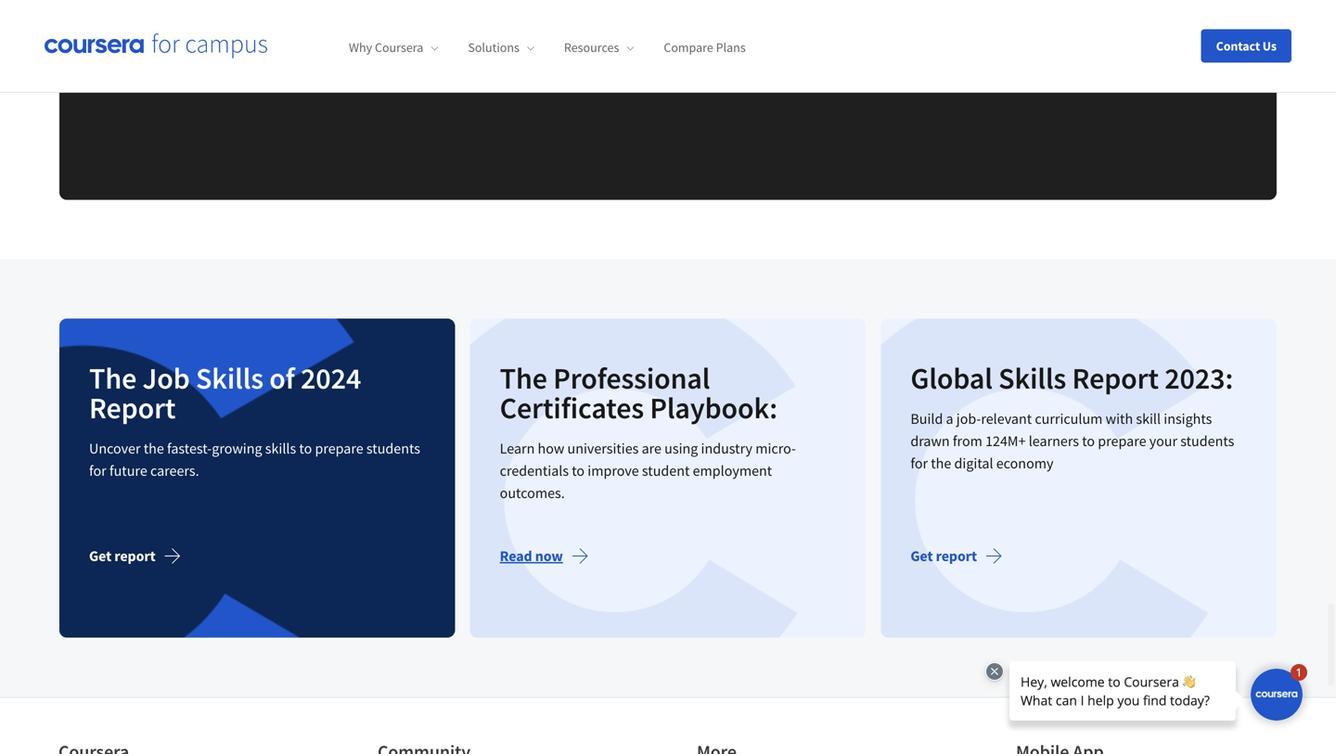 Task type: locate. For each thing, give the bounding box(es) containing it.
0 horizontal spatial to
[[299, 439, 312, 458]]

1 horizontal spatial prepare
[[1099, 432, 1147, 451]]

1 horizontal spatial get
[[911, 547, 933, 566]]

why coursera link
[[349, 39, 439, 56]]

1 get report button from the left
[[89, 534, 197, 579]]

to down the "curriculum"
[[1083, 432, 1096, 451]]

a
[[947, 410, 954, 428]]

0 horizontal spatial get report
[[89, 547, 156, 566]]

report for global skills report 2023:
[[936, 547, 978, 566]]

get
[[89, 547, 112, 566], [911, 547, 933, 566]]

digital
[[955, 454, 994, 473]]

for
[[911, 454, 928, 473], [89, 462, 107, 480]]

the job skills of 2024 report
[[89, 360, 361, 426]]

2 get from the left
[[911, 547, 933, 566]]

124m+
[[986, 432, 1026, 451]]

coursera
[[375, 39, 424, 56]]

2 horizontal spatial to
[[1083, 432, 1096, 451]]

skills up relevant
[[999, 360, 1067, 397]]

0 horizontal spatial for
[[89, 462, 107, 480]]

get for global skills report 2023:
[[911, 547, 933, 566]]

the up learn
[[500, 360, 548, 397]]

job-
[[957, 410, 982, 428]]

1 horizontal spatial the
[[931, 454, 952, 473]]

drawn
[[911, 432, 950, 451]]

the down drawn
[[931, 454, 952, 473]]

the inside the professional certificates playbook:
[[500, 360, 548, 397]]

1 horizontal spatial to
[[572, 462, 585, 480]]

0 horizontal spatial get
[[89, 547, 112, 566]]

using
[[665, 439, 698, 458]]

read
[[500, 547, 533, 566]]

now
[[535, 547, 563, 566]]

the professional certificates playbook:
[[500, 360, 778, 426]]

universities
[[568, 439, 639, 458]]

the up careers.
[[144, 439, 164, 458]]

read now button
[[500, 534, 604, 579]]

student
[[642, 462, 690, 480]]

0 horizontal spatial get report button
[[89, 534, 197, 579]]

1 get report from the left
[[89, 547, 156, 566]]

the inside "the job skills of 2024 report"
[[89, 360, 137, 397]]

get report
[[89, 547, 156, 566], [911, 547, 978, 566]]

to right "skills"
[[299, 439, 312, 458]]

report up uncover
[[89, 389, 176, 426]]

0 horizontal spatial students
[[367, 439, 420, 458]]

0 horizontal spatial report
[[114, 547, 156, 566]]

build
[[911, 410, 944, 428]]

solutions link
[[468, 39, 535, 56]]

for down drawn
[[911, 454, 928, 473]]

2 get report button from the left
[[911, 534, 1018, 579]]

skills left of
[[196, 360, 264, 397]]

for down uncover
[[89, 462, 107, 480]]

1 horizontal spatial skills
[[999, 360, 1067, 397]]

1 the from the left
[[89, 360, 137, 397]]

prepare right "skills"
[[315, 439, 364, 458]]

prepare
[[1099, 432, 1147, 451], [315, 439, 364, 458]]

1 horizontal spatial students
[[1181, 432, 1235, 451]]

skills
[[265, 439, 296, 458]]

0 horizontal spatial the
[[89, 360, 137, 397]]

to
[[1083, 432, 1096, 451], [299, 439, 312, 458], [572, 462, 585, 480]]

growing
[[212, 439, 262, 458]]

1 horizontal spatial get report
[[911, 547, 978, 566]]

from
[[953, 432, 983, 451]]

1 horizontal spatial the
[[500, 360, 548, 397]]

report up with
[[1073, 360, 1159, 397]]

professional
[[554, 360, 711, 397]]

get report button
[[89, 534, 197, 579], [911, 534, 1018, 579]]

1 skills from the left
[[196, 360, 264, 397]]

0 horizontal spatial prepare
[[315, 439, 364, 458]]

prepare inside build a job-relevant curriculum with skill insights drawn from 124m+ learners to prepare your students for the digital economy
[[1099, 432, 1147, 451]]

1 report from the left
[[114, 547, 156, 566]]

for inside the 'uncover the fastest-growing skills to prepare students for future careers.'
[[89, 462, 107, 480]]

why
[[349, 39, 372, 56]]

the
[[89, 360, 137, 397], [500, 360, 548, 397]]

2 the from the left
[[500, 360, 548, 397]]

report
[[114, 547, 156, 566], [936, 547, 978, 566]]

1 horizontal spatial for
[[911, 454, 928, 473]]

0 horizontal spatial report
[[89, 389, 176, 426]]

2 skills from the left
[[999, 360, 1067, 397]]

with
[[1106, 410, 1134, 428]]

the left job
[[89, 360, 137, 397]]

skills
[[196, 360, 264, 397], [999, 360, 1067, 397]]

0 horizontal spatial the
[[144, 439, 164, 458]]

students
[[1181, 432, 1235, 451], [367, 439, 420, 458]]

to down universities
[[572, 462, 585, 480]]

of
[[270, 360, 295, 397]]

1 horizontal spatial get report button
[[911, 534, 1018, 579]]

read now
[[500, 547, 563, 566]]

compare plans link
[[664, 39, 746, 56]]

2 report from the left
[[936, 547, 978, 566]]

prepare down with
[[1099, 432, 1147, 451]]

1 get from the left
[[89, 547, 112, 566]]

the
[[144, 439, 164, 458], [931, 454, 952, 473]]

resources link
[[564, 39, 634, 56]]

to inside learn how universities are using industry micro- credentials to improve student employment outcomes.
[[572, 462, 585, 480]]

careers.
[[150, 462, 199, 480]]

contact us
[[1217, 38, 1277, 54]]

how
[[538, 439, 565, 458]]

uncover the fastest-growing skills to prepare students for future careers.
[[89, 439, 420, 480]]

compare
[[664, 39, 714, 56]]

micro-
[[756, 439, 796, 458]]

2 get report from the left
[[911, 547, 978, 566]]

1 horizontal spatial report
[[936, 547, 978, 566]]

report
[[1073, 360, 1159, 397], [89, 389, 176, 426]]

report inside "the job skills of 2024 report"
[[89, 389, 176, 426]]

employment
[[693, 462, 773, 480]]

0 horizontal spatial skills
[[196, 360, 264, 397]]

report for the job skills of 2024 report
[[114, 547, 156, 566]]

get report button for global skills report 2023:
[[911, 534, 1018, 579]]



Task type: describe. For each thing, give the bounding box(es) containing it.
learn
[[500, 439, 535, 458]]

why coursera
[[349, 39, 424, 56]]

1 horizontal spatial report
[[1073, 360, 1159, 397]]

global skills report 2023:
[[911, 360, 1234, 397]]

build a job-relevant curriculum with skill insights drawn from 124m+ learners to prepare your students for the digital economy
[[911, 410, 1235, 473]]

to inside build a job-relevant curriculum with skill insights drawn from 124m+ learners to prepare your students for the digital economy
[[1083, 432, 1096, 451]]

get report button for the job skills of 2024 report
[[89, 534, 197, 579]]

contact
[[1217, 38, 1261, 54]]

relevant
[[982, 410, 1033, 428]]

2024
[[301, 360, 361, 397]]

industry
[[701, 439, 753, 458]]

outcomes.
[[500, 484, 565, 503]]

resources
[[564, 39, 620, 56]]

the inside the 'uncover the fastest-growing skills to prepare students for future careers.'
[[144, 439, 164, 458]]

prepare inside the 'uncover the fastest-growing skills to prepare students for future careers.'
[[315, 439, 364, 458]]

students inside build a job-relevant curriculum with skill insights drawn from 124m+ learners to prepare your students for the digital economy
[[1181, 432, 1235, 451]]

global
[[911, 360, 993, 397]]

improve
[[588, 462, 639, 480]]

get report for the job skills of 2024 report
[[89, 547, 156, 566]]

curriculum
[[1035, 410, 1103, 428]]

coursera for campus image
[[45, 33, 267, 59]]

job
[[143, 360, 190, 397]]

get report for global skills report 2023:
[[911, 547, 978, 566]]

skills inside "the job skills of 2024 report"
[[196, 360, 264, 397]]

plans
[[716, 39, 746, 56]]

2023:
[[1165, 360, 1234, 397]]

students inside the 'uncover the fastest-growing skills to prepare students for future careers.'
[[367, 439, 420, 458]]

insights
[[1164, 410, 1213, 428]]

compare plans
[[664, 39, 746, 56]]

contact us button
[[1202, 29, 1292, 63]]

your
[[1150, 432, 1178, 451]]

the for the professional certificates playbook:
[[500, 360, 548, 397]]

us
[[1263, 38, 1277, 54]]

the for the job skills of 2024 report
[[89, 360, 137, 397]]

playbook:
[[650, 389, 778, 426]]

learners
[[1029, 432, 1080, 451]]

are
[[642, 439, 662, 458]]

to inside the 'uncover the fastest-growing skills to prepare students for future careers.'
[[299, 439, 312, 458]]

future
[[109, 462, 147, 480]]

credentials
[[500, 462, 569, 480]]

economy
[[997, 454, 1054, 473]]

the inside build a job-relevant curriculum with skill insights drawn from 124m+ learners to prepare your students for the digital economy
[[931, 454, 952, 473]]

fastest-
[[167, 439, 212, 458]]

for inside build a job-relevant curriculum with skill insights drawn from 124m+ learners to prepare your students for the digital economy
[[911, 454, 928, 473]]

uncover
[[89, 439, 141, 458]]

get for the job skills of 2024 report
[[89, 547, 112, 566]]

learn how universities are using industry micro- credentials to improve student employment outcomes.
[[500, 439, 796, 503]]

skill
[[1137, 410, 1162, 428]]

certificates
[[500, 389, 644, 426]]

solutions
[[468, 39, 520, 56]]



Task type: vqa. For each thing, say whether or not it's contained in the screenshot.
/year with 14-day money-back guarantee Button
no



